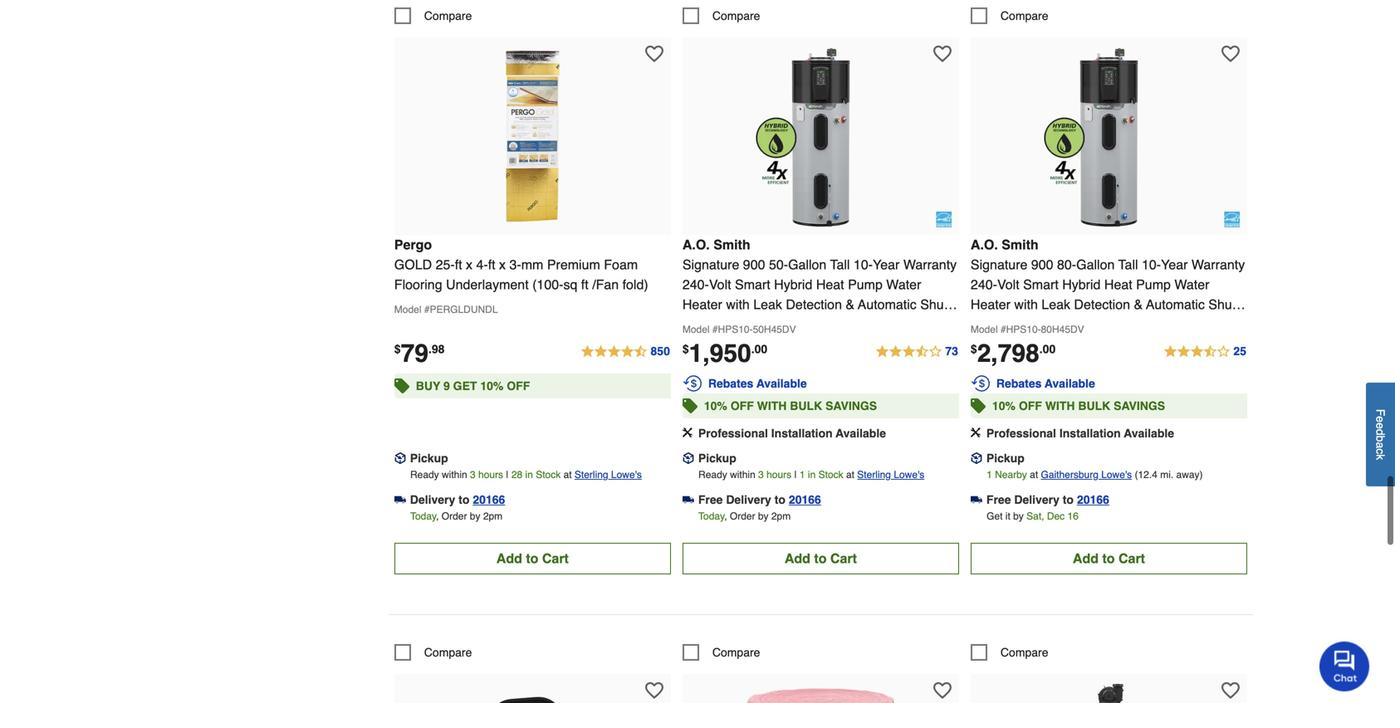 Task type: describe. For each thing, give the bounding box(es) containing it.
a.o. smith signature 500 50-gallons short 6-year limited 40000-btu natural gas water heater image
[[1018, 683, 1201, 703]]

2 installation from the left
[[1060, 427, 1121, 440]]

pergo gold 25-ft x 4-ft x 3-mm premium foam flooring underlayment (100-sq ft /fan fold) image
[[441, 46, 624, 228]]

3 at from the left
[[1030, 469, 1038, 481]]

3 lowe's from the left
[[1101, 469, 1132, 481]]

$ 79 .98
[[394, 339, 445, 368]]

compare for 5013803451 element
[[1001, 9, 1049, 22]]

year for signature 900 80-gallon tall 10-year warranty 240-volt smart hybrid heat pump water heater with leak detection & automatic shut- off
[[1161, 257, 1188, 272]]

today , order by 2pm for to
[[410, 511, 503, 522]]

leak for 50-
[[753, 297, 782, 312]]

1000094785 element
[[394, 7, 472, 24]]

warranty for signature 900 80-gallon tall 10-year warranty 240-volt smart hybrid heat pump water heater with leak detection & automatic shut- off
[[1192, 257, 1245, 272]]

delivery for get
[[1014, 493, 1060, 507]]

4-
[[476, 257, 488, 272]]

ready for free
[[699, 469, 727, 481]]

lowe's for delivery to 20166
[[611, 469, 642, 481]]

actual price $2,798.00 element
[[971, 339, 1056, 368]]

ready for delivery
[[410, 469, 439, 481]]

240- for signature 900 80-gallon tall 10-year warranty 240-volt smart hybrid heat pump water heater with leak detection & automatic shut- off
[[971, 277, 997, 292]]

underlayment
[[446, 277, 529, 292]]

dec
[[1047, 511, 1065, 522]]

model for signature 900 80-gallon tall 10-year warranty 240-volt smart hybrid heat pump water heater with leak detection & automatic shut- off
[[971, 324, 998, 335]]

in for free delivery to 20166
[[808, 469, 816, 481]]

25
[[1234, 345, 1247, 358]]

2 heart outline image from the top
[[933, 682, 952, 700]]

heat for 80-
[[1105, 277, 1133, 292]]

buy
[[416, 379, 440, 393]]

(100-
[[532, 277, 563, 292]]

, for delivery
[[437, 511, 439, 522]]

gold
[[394, 257, 432, 272]]

shut- for signature 900 80-gallon tall 10-year warranty 240-volt smart hybrid heat pump water heater with leak detection & automatic shut- off
[[1209, 297, 1240, 312]]

2 horizontal spatial ft
[[581, 277, 589, 292]]

3 cart from the left
[[1119, 551, 1145, 566]]

ready within 3 hours | 1 in stock at sterling lowe's
[[699, 469, 925, 481]]

k
[[1374, 455, 1387, 460]]

2 professional from the left
[[987, 427, 1056, 440]]

a.o. smith signature 900 80-gallon tall 10-year warranty 240-volt smart hybrid heat pump water heater with leak detection & automatic shut- off model # hps10-80h45dv
[[971, 237, 1245, 335]]

3 20166 button from the left
[[1077, 492, 1110, 508]]

3 pickup from the left
[[987, 452, 1025, 465]]

80h45dv
[[1041, 324, 1084, 335]]

hybrid for 80-
[[1062, 277, 1101, 292]]

bulk for 2,798
[[1078, 399, 1111, 413]]

1 assembly image from the left
[[683, 428, 693, 438]]

20166 for get it by sat, dec 16
[[1077, 493, 1110, 507]]

1 professional from the left
[[698, 427, 768, 440]]

1 heart outline image from the top
[[933, 45, 952, 63]]

$ 2,798 .00
[[971, 339, 1056, 368]]

get it by sat, dec 16
[[987, 511, 1079, 522]]

free for today
[[698, 493, 723, 507]]

rebates available for 2,798
[[997, 377, 1095, 390]]

stock for free delivery to 20166
[[819, 469, 844, 481]]

10- for 50-
[[854, 257, 873, 272]]

2 cart from the left
[[830, 551, 857, 566]]

25-
[[436, 257, 455, 272]]

, for free
[[725, 511, 727, 522]]

79
[[401, 339, 429, 368]]

9
[[444, 379, 450, 393]]

20166 button for 28
[[473, 492, 505, 508]]

2 assembly image from the left
[[971, 428, 981, 438]]

get
[[987, 511, 1003, 522]]

truck filled image for today
[[683, 494, 694, 506]]

.00 for 2,798
[[1040, 342, 1056, 356]]

2,798
[[977, 339, 1040, 368]]

hybrid for 50-
[[774, 277, 813, 292]]

1 horizontal spatial ft
[[488, 257, 496, 272]]

rebates icon image for 1,950
[[683, 374, 703, 394]]

within for delivery
[[730, 469, 756, 481]]

1 professional installation available from the left
[[698, 427, 886, 440]]

1 installation from the left
[[771, 427, 833, 440]]

at for delivery to 20166
[[564, 469, 572, 481]]

tag filled image
[[394, 374, 409, 398]]

1000373565 element
[[683, 644, 760, 661]]

1 e from the top
[[1374, 416, 1387, 423]]

$ for 79
[[394, 342, 401, 356]]

2 x from the left
[[499, 257, 506, 272]]

rebates icon image for 2,798
[[971, 374, 991, 394]]

fold)
[[623, 277, 648, 292]]

detection for 80-
[[1074, 297, 1130, 312]]

detection for 50-
[[786, 297, 842, 312]]

cosco black standard folding chair with solid seat (indoor) image
[[441, 683, 624, 703]]

.98
[[429, 342, 445, 356]]

16
[[1068, 511, 1079, 522]]

2 e from the top
[[1374, 423, 1387, 429]]

1 x from the left
[[466, 257, 473, 272]]

a.o. for signature 900 50-gallon tall 10-year warranty 240-volt smart hybrid heat pump water heater with leak detection & automatic shut- off
[[683, 237, 710, 252]]

10% for 1,950
[[704, 399, 727, 413]]

rebates available button for 2,798
[[971, 374, 1247, 394]]

with for 50-
[[726, 297, 750, 312]]

chat invite button image
[[1320, 641, 1370, 692]]

available down 50h45dv
[[757, 377, 807, 390]]

0 horizontal spatial 10%
[[480, 379, 504, 393]]

sat,
[[1027, 511, 1044, 522]]

pickup for ready within 3 hours | 1 in stock at sterling lowe's
[[698, 452, 737, 465]]

73
[[945, 345, 958, 358]]

rebates for 1,950
[[708, 377, 754, 390]]

mi.
[[1160, 469, 1174, 481]]

off for signature 900 80-gallon tall 10-year warranty 240-volt smart hybrid heat pump water heater with leak detection & automatic shut- off
[[971, 317, 988, 332]]

add for 3rd "add to cart" button from right
[[496, 551, 522, 566]]

get
[[453, 379, 477, 393]]

3 for to
[[470, 469, 476, 481]]

50h45dv
[[753, 324, 796, 335]]

1 nearby at gaithersburg lowe's (12.4 mi. away)
[[987, 469, 1203, 481]]

pump for 50-
[[848, 277, 883, 292]]

flooring
[[394, 277, 442, 292]]

3 by from the left
[[1013, 511, 1024, 522]]

1 cart from the left
[[542, 551, 569, 566]]

pergo
[[394, 237, 432, 252]]

1 add to cart button from the left
[[394, 543, 671, 575]]

available down 80h45dv
[[1045, 377, 1095, 390]]

available up ready within 3 hours | 1 in stock at sterling lowe's
[[836, 427, 886, 440]]

$ for 1,950
[[683, 342, 689, 356]]

automatic for signature 900 80-gallon tall 10-year warranty 240-volt smart hybrid heat pump water heater with leak detection & automatic shut- off
[[1146, 297, 1205, 312]]

signature for signature 900 80-gallon tall 10-year warranty 240-volt smart hybrid heat pump water heater with leak detection & automatic shut- off
[[971, 257, 1028, 272]]

2 add to cart button from the left
[[683, 543, 959, 575]]

hours for 20166
[[478, 469, 503, 481]]

with for 80-
[[1014, 297, 1038, 312]]

mm
[[521, 257, 543, 272]]

a.o. smith signature 900 50-gallon tall 10-year warranty 240-volt smart hybrid heat pump water heater with leak detection & automatic shut- off model # hps10-50h45dv
[[683, 237, 957, 335]]

c
[[1374, 449, 1387, 455]]

(12.4
[[1135, 469, 1158, 481]]

sq
[[563, 277, 578, 292]]

compare for 5002991593 element
[[712, 9, 760, 22]]

rebates for 2,798
[[997, 377, 1042, 390]]

3 add to cart button from the left
[[971, 543, 1247, 575]]

truck filled image
[[394, 494, 406, 506]]

f e e d b a c k
[[1374, 409, 1387, 460]]

compare for 1000373565 "element"
[[712, 646, 760, 659]]

3 add to cart from the left
[[1073, 551, 1145, 566]]

73 button
[[875, 342, 959, 362]]

pergo gold 25-ft x 4-ft x 3-mm premium foam flooring underlayment (100-sq ft /fan fold)
[[394, 237, 648, 292]]

actual price $79.98 element
[[394, 339, 445, 368]]

rebates available for 1,950
[[708, 377, 807, 390]]

3 for delivery
[[758, 469, 764, 481]]

1 1 from the left
[[800, 469, 805, 481]]

2 add to cart from the left
[[785, 551, 857, 566]]

off for signature 900 50-gallon tall 10-year warranty 240-volt smart hybrid heat pump water heater with leak detection & automatic shut- off
[[683, 317, 700, 332]]

smith for 80-
[[1002, 237, 1039, 252]]

premium
[[547, 257, 600, 272]]

a
[[1374, 442, 1387, 449]]

tall for 80-
[[1118, 257, 1138, 272]]



Task type: vqa. For each thing, say whether or not it's contained in the screenshot.
smart inside a.o. smith signature 900 50-gallon tall 10-year warranty 240-volt smart hybrid heat pump water heater with leak detection & automatic shut- off model # hps10-50h45dv
yes



Task type: locate. For each thing, give the bounding box(es) containing it.
$ inside $ 79 .98
[[394, 342, 401, 356]]

tall
[[830, 257, 850, 272], [1118, 257, 1138, 272]]

hps10- inside the a.o. smith signature 900 50-gallon tall 10-year warranty 240-volt smart hybrid heat pump water heater with leak detection & automatic shut- off model # hps10-50h45dv
[[718, 324, 753, 335]]

a.o. inside a.o. smith signature 900 80-gallon tall 10-year warranty 240-volt smart hybrid heat pump water heater with leak detection & automatic shut- off model # hps10-80h45dv
[[971, 237, 998, 252]]

1 delivery from the left
[[410, 493, 455, 507]]

available up (12.4
[[1124, 427, 1174, 440]]

10% off with bulk savings up ready within 3 hours | 1 in stock at sterling lowe's
[[704, 399, 877, 413]]

volt inside the a.o. smith signature 900 50-gallon tall 10-year warranty 240-volt smart hybrid heat pump water heater with leak detection & automatic shut- off model # hps10-50h45dv
[[709, 277, 731, 292]]

leak up 80h45dv
[[1042, 297, 1071, 312]]

80-
[[1057, 257, 1076, 272]]

2 horizontal spatial add
[[1073, 551, 1099, 566]]

1 horizontal spatial by
[[758, 511, 769, 522]]

2 horizontal spatial lowe's
[[1101, 469, 1132, 481]]

10- for 80-
[[1142, 257, 1161, 272]]

# for signature 900 80-gallon tall 10-year warranty 240-volt smart hybrid heat pump water heater with leak detection & automatic shut- off
[[1001, 324, 1006, 335]]

1 sterling lowe's button from the left
[[575, 467, 642, 483]]

2 delivery from the left
[[726, 493, 771, 507]]

buy 9 get 10% off
[[416, 379, 530, 393]]

assembly image
[[683, 428, 693, 438], [971, 428, 981, 438]]

2 leak from the left
[[1042, 297, 1071, 312]]

professional
[[698, 427, 768, 440], [987, 427, 1056, 440]]

2 within from the left
[[730, 469, 756, 481]]

/fan
[[592, 277, 619, 292]]

hybrid inside the a.o. smith signature 900 50-gallon tall 10-year warranty 240-volt smart hybrid heat pump water heater with leak detection & automatic shut- off model # hps10-50h45dv
[[774, 277, 813, 292]]

tag filled image for 1,950
[[683, 394, 698, 418]]

smart inside a.o. smith signature 900 80-gallon tall 10-year warranty 240-volt smart hybrid heat pump water heater with leak detection & automatic shut- off model # hps10-80h45dv
[[1023, 277, 1059, 292]]

20166 button for 1
[[789, 492, 821, 508]]

2 off from the left
[[971, 317, 988, 332]]

smart inside the a.o. smith signature 900 50-gallon tall 10-year warranty 240-volt smart hybrid heat pump water heater with leak detection & automatic shut- off model # hps10-50h45dv
[[735, 277, 770, 292]]

3 20166 from the left
[[1077, 493, 1110, 507]]

850 button
[[580, 342, 671, 362]]

2 water from the left
[[1175, 277, 1210, 292]]

detection inside a.o. smith signature 900 80-gallon tall 10-year warranty 240-volt smart hybrid heat pump water heater with leak detection & automatic shut- off model # hps10-80h45dv
[[1074, 297, 1130, 312]]

0 horizontal spatial in
[[525, 469, 533, 481]]

10% off with bulk savings
[[704, 399, 877, 413], [992, 399, 1165, 413]]

gallon up 80h45dv
[[1076, 257, 1115, 272]]

2 hps10- from the left
[[1006, 324, 1041, 335]]

2 horizontal spatial model
[[971, 324, 998, 335]]

1 horizontal spatial order
[[730, 511, 755, 522]]

smart for 50-
[[735, 277, 770, 292]]

2 sterling lowe's button from the left
[[857, 467, 925, 483]]

900 for 50-
[[743, 257, 765, 272]]

hybrid
[[774, 277, 813, 292], [1062, 277, 1101, 292]]

20166 button down ready within 3 hours | 1 in stock at sterling lowe's
[[789, 492, 821, 508]]

x left 3-
[[499, 257, 506, 272]]

3.5 stars image containing 25
[[1163, 342, 1247, 362]]

1 horizontal spatial gallon
[[1076, 257, 1115, 272]]

.00 inside $ 1,950 .00
[[751, 342, 768, 356]]

# inside a.o. smith signature 900 80-gallon tall 10-year warranty 240-volt smart hybrid heat pump water heater with leak detection & automatic shut- off model # hps10-80h45dv
[[1001, 324, 1006, 335]]

2 savings from the left
[[1114, 399, 1165, 413]]

1 horizontal spatial off
[[971, 317, 988, 332]]

a.o.
[[683, 237, 710, 252], [971, 237, 998, 252]]

0 horizontal spatial $
[[394, 342, 401, 356]]

sterling lowe's button
[[575, 467, 642, 483], [857, 467, 925, 483]]

tall right 80-
[[1118, 257, 1138, 272]]

10%
[[480, 379, 504, 393], [704, 399, 727, 413], [992, 399, 1016, 413]]

0 horizontal spatial year
[[873, 257, 900, 272]]

2 2pm from the left
[[771, 511, 791, 522]]

a.o. for signature 900 80-gallon tall 10-year warranty 240-volt smart hybrid heat pump water heater with leak detection & automatic shut- off
[[971, 237, 998, 252]]

signature left 80-
[[971, 257, 1028, 272]]

2 a.o. from the left
[[971, 237, 998, 252]]

delivery
[[410, 493, 455, 507], [726, 493, 771, 507], [1014, 493, 1060, 507]]

2 with from the left
[[1014, 297, 1038, 312]]

off inside a.o. smith signature 900 80-gallon tall 10-year warranty 240-volt smart hybrid heat pump water heater with leak detection & automatic shut- off model # hps10-80h45dv
[[971, 317, 988, 332]]

20166 down '1 nearby at gaithersburg lowe's (12.4 mi. away)' in the right bottom of the page
[[1077, 493, 1110, 507]]

warranty for signature 900 50-gallon tall 10-year warranty 240-volt smart hybrid heat pump water heater with leak detection & automatic shut- off
[[903, 257, 957, 272]]

1 horizontal spatial heater
[[971, 297, 1011, 312]]

1 horizontal spatial warranty
[[1192, 257, 1245, 272]]

,
[[437, 511, 439, 522], [725, 511, 727, 522]]

order down ready within 3 hours | 1 in stock at sterling lowe's
[[730, 511, 755, 522]]

2 horizontal spatial 20166
[[1077, 493, 1110, 507]]

by right it in the bottom right of the page
[[1013, 511, 1024, 522]]

free delivery to 20166 up dec
[[987, 493, 1110, 507]]

gallon inside a.o. smith signature 900 80-gallon tall 10-year warranty 240-volt smart hybrid heat pump water heater with leak detection & automatic shut- off model # hps10-80h45dv
[[1076, 257, 1115, 272]]

1 horizontal spatial smart
[[1023, 277, 1059, 292]]

0 horizontal spatial delivery
[[410, 493, 455, 507]]

rebates down $ 1,950 .00
[[708, 377, 754, 390]]

1 rebates from the left
[[708, 377, 754, 390]]

1000596215 element
[[394, 644, 472, 661]]

gallon for 50-
[[788, 257, 827, 272]]

leak up 50h45dv
[[753, 297, 782, 312]]

1 horizontal spatial heat
[[1105, 277, 1133, 292]]

hybrid down 80-
[[1062, 277, 1101, 292]]

leak
[[753, 297, 782, 312], [1042, 297, 1071, 312]]

a.o. inside the a.o. smith signature 900 50-gallon tall 10-year warranty 240-volt smart hybrid heat pump water heater with leak detection & automatic shut- off model # hps10-50h45dv
[[683, 237, 710, 252]]

warranty
[[903, 257, 957, 272], [1192, 257, 1245, 272]]

240- up 2,798
[[971, 277, 997, 292]]

.00
[[751, 342, 768, 356], [1040, 342, 1056, 356]]

smart down 80-
[[1023, 277, 1059, 292]]

$ up tag filled icon
[[394, 342, 401, 356]]

tag filled image down 1,950
[[683, 394, 698, 418]]

pump
[[848, 277, 883, 292], [1136, 277, 1171, 292]]

0 horizontal spatial by
[[470, 511, 480, 522]]

today for free
[[699, 511, 725, 522]]

2pm down ready within 3 hours | 1 in stock at sterling lowe's
[[771, 511, 791, 522]]

2 professional installation available from the left
[[987, 427, 1174, 440]]

pump inside a.o. smith signature 900 80-gallon tall 10-year warranty 240-volt smart hybrid heat pump water heater with leak detection & automatic shut- off model # hps10-80h45dv
[[1136, 277, 1171, 292]]

water inside the a.o. smith signature 900 50-gallon tall 10-year warranty 240-volt smart hybrid heat pump water heater with leak detection & automatic shut- off model # hps10-50h45dv
[[886, 277, 921, 292]]

1 at from the left
[[564, 469, 572, 481]]

e up b
[[1374, 423, 1387, 429]]

1 horizontal spatial off
[[731, 399, 754, 413]]

free delivery to 20166
[[698, 493, 821, 507], [987, 493, 1110, 507]]

2 3.5 stars image from the left
[[1163, 342, 1247, 362]]

in
[[525, 469, 533, 481], [808, 469, 816, 481]]

sterling for free delivery to 20166
[[857, 469, 891, 481]]

a.o. smith signature 900 80-gallon tall 10-year warranty 240-volt smart hybrid heat pump water heater with leak detection & automatic shut-off image
[[1018, 46, 1201, 228]]

bulk
[[790, 399, 822, 413], [1078, 399, 1111, 413]]

shut-
[[920, 297, 952, 312], [1209, 297, 1240, 312]]

1 & from the left
[[846, 297, 855, 312]]

1 hybrid from the left
[[774, 277, 813, 292]]

volt up 1,950
[[709, 277, 731, 292]]

hours
[[478, 469, 503, 481], [767, 469, 792, 481]]

1 water from the left
[[886, 277, 921, 292]]

1 horizontal spatial 3
[[758, 469, 764, 481]]

1,950
[[689, 339, 751, 368]]

2 pump from the left
[[1136, 277, 1171, 292]]

off up 1,950
[[683, 317, 700, 332]]

ft right the sq
[[581, 277, 589, 292]]

1 horizontal spatial professional
[[987, 427, 1056, 440]]

0 horizontal spatial &
[[846, 297, 855, 312]]

f
[[1374, 409, 1387, 416]]

0 horizontal spatial 1
[[800, 469, 805, 481]]

detection up 50h45dv
[[786, 297, 842, 312]]

compare inside 5013803451 element
[[1001, 9, 1049, 22]]

1 leak from the left
[[753, 297, 782, 312]]

tall inside the a.o. smith signature 900 50-gallon tall 10-year warranty 240-volt smart hybrid heat pump water heater with leak detection & automatic shut- off model # hps10-50h45dv
[[830, 257, 850, 272]]

2 lowe's from the left
[[894, 469, 925, 481]]

0 horizontal spatial 2pm
[[483, 511, 503, 522]]

1 horizontal spatial sterling lowe's button
[[857, 467, 925, 483]]

compare inside 1000373565 "element"
[[712, 646, 760, 659]]

heater
[[683, 297, 722, 312], [971, 297, 1011, 312]]

savings up (12.4
[[1114, 399, 1165, 413]]

4.5 stars image
[[580, 342, 671, 362]]

1 in from the left
[[525, 469, 533, 481]]

900 for 80-
[[1031, 257, 1054, 272]]

20166 down ready within 3 hours | 1 in stock at sterling lowe's
[[789, 493, 821, 507]]

1 today , order by 2pm from the left
[[410, 511, 503, 522]]

water up 73 button
[[886, 277, 921, 292]]

bulk up ready within 3 hours | 1 in stock at sterling lowe's
[[790, 399, 822, 413]]

hps10- up $ 2,798 .00 in the right of the page
[[1006, 324, 1041, 335]]

1 horizontal spatial 240-
[[971, 277, 997, 292]]

1 horizontal spatial with
[[1045, 399, 1075, 413]]

model up 1,950
[[683, 324, 710, 335]]

2 horizontal spatial pickup
[[987, 452, 1025, 465]]

off up 2,798
[[971, 317, 988, 332]]

3.5 stars image
[[875, 342, 959, 362], [1163, 342, 1247, 362]]

free delivery to 20166 for by
[[698, 493, 821, 507]]

0 horizontal spatial energy star qualified image
[[936, 211, 953, 228]]

f e e d b a c k button
[[1366, 383, 1395, 487]]

.00 down 50h45dv
[[751, 342, 768, 356]]

2 hybrid from the left
[[1062, 277, 1101, 292]]

heat inside the a.o. smith signature 900 50-gallon tall 10-year warranty 240-volt smart hybrid heat pump water heater with leak detection & automatic shut- off model # hps10-50h45dv
[[816, 277, 844, 292]]

compare for 1000094785 element
[[424, 9, 472, 22]]

& inside the a.o. smith signature 900 50-gallon tall 10-year warranty 240-volt smart hybrid heat pump water heater with leak detection & automatic shut- off model # hps10-50h45dv
[[846, 297, 855, 312]]

900 inside a.o. smith signature 900 80-gallon tall 10-year warranty 240-volt smart hybrid heat pump water heater with leak detection & automatic shut- off model # hps10-80h45dv
[[1031, 257, 1054, 272]]

900 left 80-
[[1031, 257, 1054, 272]]

1 20166 from the left
[[473, 493, 505, 507]]

heater inside a.o. smith signature 900 80-gallon tall 10-year warranty 240-volt smart hybrid heat pump water heater with leak detection & automatic shut- off model # hps10-80h45dv
[[971, 297, 1011, 312]]

1 rebates available button from the left
[[683, 374, 959, 394]]

2 20166 from the left
[[789, 493, 821, 507]]

gallon
[[788, 257, 827, 272], [1076, 257, 1115, 272]]

d
[[1374, 429, 1387, 436]]

1 horizontal spatial savings
[[1114, 399, 1165, 413]]

1 horizontal spatial today , order by 2pm
[[699, 511, 791, 522]]

0 horizontal spatial 3.5 stars image
[[875, 342, 959, 362]]

2 hours from the left
[[767, 469, 792, 481]]

0 horizontal spatial rebates available button
[[683, 374, 959, 394]]

tall right 50-
[[830, 257, 850, 272]]

2 10- from the left
[[1142, 257, 1161, 272]]

rebates icon image down 1,950
[[683, 374, 703, 394]]

off inside the a.o. smith signature 900 50-gallon tall 10-year warranty 240-volt smart hybrid heat pump water heater with leak detection & automatic shut- off model # hps10-50h45dv
[[683, 317, 700, 332]]

today , order by 2pm down delivery to 20166
[[410, 511, 503, 522]]

model inside a.o. smith signature 900 80-gallon tall 10-year warranty 240-volt smart hybrid heat pump water heater with leak detection & automatic shut- off model # hps10-80h45dv
[[971, 324, 998, 335]]

with down $ 1,950 .00
[[757, 399, 787, 413]]

savings
[[826, 399, 877, 413], [1114, 399, 1165, 413]]

pump inside the a.o. smith signature 900 50-gallon tall 10-year warranty 240-volt smart hybrid heat pump water heater with leak detection & automatic shut- off model # hps10-50h45dv
[[848, 277, 883, 292]]

rebates icon image down 2,798
[[971, 374, 991, 394]]

nearby
[[995, 469, 1027, 481]]

1 pickup image from the left
[[394, 453, 406, 464]]

energy star qualified image
[[936, 211, 953, 228], [1224, 211, 1241, 228]]

0 horizontal spatial x
[[466, 257, 473, 272]]

1 with from the left
[[726, 297, 750, 312]]

2pm down delivery to 20166
[[483, 511, 503, 522]]

2 & from the left
[[1134, 297, 1143, 312]]

2pm for 20166
[[483, 511, 503, 522]]

stock for delivery to 20166
[[536, 469, 561, 481]]

sterling lowe's button for delivery to 20166
[[575, 467, 642, 483]]

2 energy star qualified image from the left
[[1224, 211, 1241, 228]]

tag filled image down 2,798
[[971, 394, 986, 418]]

volt for signature 900 80-gallon tall 10-year warranty 240-volt smart hybrid heat pump water heater with leak detection & automatic shut- off
[[997, 277, 1020, 292]]

it
[[1006, 511, 1011, 522]]

leak for 80-
[[1042, 297, 1071, 312]]

compare inside the 1000596215 element
[[424, 646, 472, 659]]

tall inside a.o. smith signature 900 80-gallon tall 10-year warranty 240-volt smart hybrid heat pump water heater with leak detection & automatic shut- off model # hps10-80h45dv
[[1118, 257, 1138, 272]]

2 stock from the left
[[819, 469, 844, 481]]

# down flooring
[[424, 304, 430, 315]]

energy star qualified image for a.o. smithsignature 900 80-gallon tall 10-year warranty 240-volt smart hybrid heat pump water heater with leak detection & automatic shut-off element
[[1224, 211, 1241, 228]]

within for to
[[442, 469, 467, 481]]

0 horizontal spatial professional installation available
[[698, 427, 886, 440]]

0 horizontal spatial rebates available
[[708, 377, 807, 390]]

| for 20166
[[506, 469, 509, 481]]

stock
[[536, 469, 561, 481], [819, 469, 844, 481]]

3-
[[510, 257, 521, 272]]

hps10- up actual price $1,950.00 element
[[718, 324, 753, 335]]

today , order by 2pm down ready within 3 hours | 1 in stock at sterling lowe's
[[699, 511, 791, 522]]

240- right fold)
[[683, 277, 709, 292]]

1 horizontal spatial in
[[808, 469, 816, 481]]

with up actual price $2,798.00 element
[[1014, 297, 1038, 312]]

by for to
[[470, 511, 480, 522]]

year for signature 900 50-gallon tall 10-year warranty 240-volt smart hybrid heat pump water heater with leak detection & automatic shut- off
[[873, 257, 900, 272]]

rebates icon image
[[683, 374, 703, 394], [971, 374, 991, 394]]

.00 for 1,950
[[751, 342, 768, 356]]

240- inside the a.o. smith signature 900 50-gallon tall 10-year warranty 240-volt smart hybrid heat pump water heater with leak detection & automatic shut- off model # hps10-50h45dv
[[683, 277, 709, 292]]

1 with from the left
[[757, 399, 787, 413]]

x left 4-
[[466, 257, 473, 272]]

foam
[[604, 257, 638, 272]]

with inside a.o. smith signature 900 80-gallon tall 10-year warranty 240-volt smart hybrid heat pump water heater with leak detection & automatic shut- off model # hps10-80h45dv
[[1014, 297, 1038, 312]]

at for free delivery to 20166
[[846, 469, 855, 481]]

&
[[846, 297, 855, 312], [1134, 297, 1143, 312]]

detection inside the a.o. smith signature 900 50-gallon tall 10-year warranty 240-volt smart hybrid heat pump water heater with leak detection & automatic shut- off model # hps10-50h45dv
[[786, 297, 842, 312]]

automatic inside a.o. smith signature 900 80-gallon tall 10-year warranty 240-volt smart hybrid heat pump water heater with leak detection & automatic shut- off model # hps10-80h45dv
[[1146, 297, 1205, 312]]

gaithersburg
[[1041, 469, 1099, 481]]

leak inside a.o. smith signature 900 80-gallon tall 10-year warranty 240-volt smart hybrid heat pump water heater with leak detection & automatic shut- off model # hps10-80h45dv
[[1042, 297, 1071, 312]]

1 horizontal spatial rebates available
[[997, 377, 1095, 390]]

1 horizontal spatial rebates icon image
[[971, 374, 991, 394]]

$ right the '850'
[[683, 342, 689, 356]]

0 horizontal spatial add to cart button
[[394, 543, 671, 575]]

1 horizontal spatial tag filled image
[[971, 394, 986, 418]]

0 horizontal spatial sterling lowe's button
[[575, 467, 642, 483]]

2 gallon from the left
[[1076, 257, 1115, 272]]

compare for 1000213629 element
[[1001, 646, 1049, 659]]

smart
[[735, 277, 770, 292], [1023, 277, 1059, 292]]

away)
[[1177, 469, 1203, 481]]

owens corning r-13 kraft faced fiberglass roll insulation 40-sq ft (15-in w x 32-ft l) individual pack image
[[730, 683, 912, 703]]

1 horizontal spatial year
[[1161, 257, 1188, 272]]

add to cart button
[[394, 543, 671, 575], [683, 543, 959, 575], [971, 543, 1247, 575]]

tag filled image
[[683, 394, 698, 418], [971, 394, 986, 418]]

1 year from the left
[[873, 257, 900, 272]]

today , order by 2pm for delivery
[[699, 511, 791, 522]]

automatic for signature 900 50-gallon tall 10-year warranty 240-volt smart hybrid heat pump water heater with leak detection & automatic shut- off
[[858, 297, 917, 312]]

ft up underlayment
[[488, 257, 496, 272]]

20166 for today , order by 2pm
[[789, 493, 821, 507]]

240- inside a.o. smith signature 900 80-gallon tall 10-year warranty 240-volt smart hybrid heat pump water heater with leak detection & automatic shut- off model # hps10-80h45dv
[[971, 277, 997, 292]]

1 horizontal spatial .00
[[1040, 342, 1056, 356]]

smith
[[714, 237, 751, 252], [1002, 237, 1039, 252]]

model for signature 900 50-gallon tall 10-year warranty 240-volt smart hybrid heat pump water heater with leak detection & automatic shut- off
[[683, 324, 710, 335]]

2pm for to
[[771, 511, 791, 522]]

1 ready from the left
[[410, 469, 439, 481]]

heater inside the a.o. smith signature 900 50-gallon tall 10-year warranty 240-volt smart hybrid heat pump water heater with leak detection & automatic shut- off model # hps10-50h45dv
[[683, 297, 722, 312]]

1 a.o. from the left
[[683, 237, 710, 252]]

0 horizontal spatial a.o.
[[683, 237, 710, 252]]

0 horizontal spatial pickup image
[[394, 453, 406, 464]]

e
[[1374, 416, 1387, 423], [1374, 423, 1387, 429]]

volt for signature 900 50-gallon tall 10-year warranty 240-volt smart hybrid heat pump water heater with leak detection & automatic shut- off
[[709, 277, 731, 292]]

lowe's
[[611, 469, 642, 481], [894, 469, 925, 481], [1101, 469, 1132, 481]]

gaithersburg lowe's button
[[1041, 467, 1132, 483]]

order
[[442, 511, 467, 522], [730, 511, 755, 522]]

smith inside a.o. smith signature 900 80-gallon tall 10-year warranty 240-volt smart hybrid heat pump water heater with leak detection & automatic shut- off model # hps10-80h45dv
[[1002, 237, 1039, 252]]

0 horizontal spatial order
[[442, 511, 467, 522]]

1 tall from the left
[[830, 257, 850, 272]]

model
[[394, 304, 421, 315], [683, 324, 710, 335], [971, 324, 998, 335]]

order down delivery to 20166
[[442, 511, 467, 522]]

2 horizontal spatial off
[[1019, 399, 1042, 413]]

1 horizontal spatial ,
[[725, 511, 727, 522]]

off for 1,950
[[731, 399, 754, 413]]

1 horizontal spatial rebates
[[997, 377, 1042, 390]]

by down ready within 3 hours | 1 in stock at sterling lowe's
[[758, 511, 769, 522]]

off down $ 1,950 .00
[[731, 399, 754, 413]]

savings for 1,950
[[826, 399, 877, 413]]

2 horizontal spatial pickup image
[[971, 453, 982, 464]]

hps10-
[[718, 324, 753, 335], [1006, 324, 1041, 335]]

1 horizontal spatial leak
[[1042, 297, 1071, 312]]

& for 50-
[[846, 297, 855, 312]]

1 volt from the left
[[709, 277, 731, 292]]

10% right get
[[480, 379, 504, 393]]

1 horizontal spatial model
[[683, 324, 710, 335]]

with inside the a.o. smith signature 900 50-gallon tall 10-year warranty 240-volt smart hybrid heat pump water heater with leak detection & automatic shut- off model # hps10-50h45dv
[[726, 297, 750, 312]]

water for signature 900 80-gallon tall 10-year warranty 240-volt smart hybrid heat pump water heater with leak detection & automatic shut- off
[[1175, 277, 1210, 292]]

savings up ready within 3 hours | 1 in stock at sterling lowe's
[[826, 399, 877, 413]]

1 automatic from the left
[[858, 297, 917, 312]]

installation up ready within 3 hours | 1 in stock at sterling lowe's
[[771, 427, 833, 440]]

1 horizontal spatial professional installation available
[[987, 427, 1174, 440]]

gallon inside the a.o. smith signature 900 50-gallon tall 10-year warranty 240-volt smart hybrid heat pump water heater with leak detection & automatic shut- off model # hps10-50h45dv
[[788, 257, 827, 272]]

# up 2,798
[[1001, 324, 1006, 335]]

detection up 80h45dv
[[1074, 297, 1130, 312]]

1 bulk from the left
[[790, 399, 822, 413]]

water inside a.o. smith signature 900 80-gallon tall 10-year warranty 240-volt smart hybrid heat pump water heater with leak detection & automatic shut- off model # hps10-80h45dv
[[1175, 277, 1210, 292]]

1 rebates available from the left
[[708, 377, 807, 390]]

heater up 2,798
[[971, 297, 1011, 312]]

0 horizontal spatial pickup
[[410, 452, 448, 465]]

model up 2,798
[[971, 324, 998, 335]]

1 horizontal spatial x
[[499, 257, 506, 272]]

warranty inside the a.o. smith signature 900 50-gallon tall 10-year warranty 240-volt smart hybrid heat pump water heater with leak detection & automatic shut- off model # hps10-50h45dv
[[903, 257, 957, 272]]

hps10- inside a.o. smith signature 900 80-gallon tall 10-year warranty 240-volt smart hybrid heat pump water heater with leak detection & automatic shut- off model # hps10-80h45dv
[[1006, 324, 1041, 335]]

automatic up 73 button
[[858, 297, 917, 312]]

1 horizontal spatial lowe's
[[894, 469, 925, 481]]

10- inside a.o. smith signature 900 80-gallon tall 10-year warranty 240-volt smart hybrid heat pump water heater with leak detection & automatic shut- off model # hps10-80h45dv
[[1142, 257, 1161, 272]]

2pm
[[483, 511, 503, 522], [771, 511, 791, 522]]

automatic
[[858, 297, 917, 312], [1146, 297, 1205, 312]]

heater for signature 900 80-gallon tall 10-year warranty 240-volt smart hybrid heat pump water heater with leak detection & automatic shut- off
[[971, 297, 1011, 312]]

0 horizontal spatial add to cart
[[496, 551, 569, 566]]

today
[[410, 511, 437, 522], [699, 511, 725, 522]]

2 with from the left
[[1045, 399, 1075, 413]]

1
[[800, 469, 805, 481], [987, 469, 992, 481]]

1 horizontal spatial tall
[[1118, 257, 1138, 272]]

with for 1,950
[[757, 399, 787, 413]]

delivery up sat,
[[1014, 493, 1060, 507]]

0 horizontal spatial ready
[[410, 469, 439, 481]]

# for signature 900 50-gallon tall 10-year warranty 240-volt smart hybrid heat pump water heater with leak detection & automatic shut- off
[[713, 324, 718, 335]]

by for delivery
[[758, 511, 769, 522]]

sterling lowe's button for free delivery to 20166
[[857, 467, 925, 483]]

25 button
[[1163, 342, 1247, 362]]

2 1 from the left
[[987, 469, 992, 481]]

50-
[[769, 257, 788, 272]]

heat inside a.o. smith signature 900 80-gallon tall 10-year warranty 240-volt smart hybrid heat pump water heater with leak detection & automatic shut- off model # hps10-80h45dv
[[1105, 277, 1133, 292]]

1 10- from the left
[[854, 257, 873, 272]]

0 horizontal spatial installation
[[771, 427, 833, 440]]

1 horizontal spatial truck filled image
[[971, 494, 982, 506]]

compare for the 1000596215 element
[[424, 646, 472, 659]]

hps10- for signature 900 80-gallon tall 10-year warranty 240-volt smart hybrid heat pump water heater with leak detection & automatic shut- off
[[1006, 324, 1041, 335]]

volt
[[709, 277, 731, 292], [997, 277, 1020, 292]]

shut- inside the a.o. smith signature 900 50-gallon tall 10-year warranty 240-volt smart hybrid heat pump water heater with leak detection & automatic shut- off model # hps10-50h45dv
[[920, 297, 952, 312]]

10% off with bulk savings up the "gaithersburg lowe's" button
[[992, 399, 1165, 413]]

1 horizontal spatial hps10-
[[1006, 324, 1041, 335]]

2 tall from the left
[[1118, 257, 1138, 272]]

$
[[394, 342, 401, 356], [683, 342, 689, 356], [971, 342, 977, 356]]

water up 25 button
[[1175, 277, 1210, 292]]

warranty inside a.o. smith signature 900 80-gallon tall 10-year warranty 240-volt smart hybrid heat pump water heater with leak detection & automatic shut- off model # hps10-80h45dv
[[1192, 257, 1245, 272]]

5002991593 element
[[683, 7, 760, 24]]

compare inside 1000094785 element
[[424, 9, 472, 22]]

0 horizontal spatial within
[[442, 469, 467, 481]]

2 volt from the left
[[997, 277, 1020, 292]]

900
[[743, 257, 765, 272], [1031, 257, 1054, 272]]

1 , from the left
[[437, 511, 439, 522]]

0 horizontal spatial water
[[886, 277, 921, 292]]

0 horizontal spatial ft
[[455, 257, 462, 272]]

| for to
[[794, 469, 797, 481]]

smart down 50-
[[735, 277, 770, 292]]

1 $ from the left
[[394, 342, 401, 356]]

2 sterling from the left
[[857, 469, 891, 481]]

3 delivery from the left
[[1014, 493, 1060, 507]]

0 horizontal spatial ,
[[437, 511, 439, 522]]

10% down 2,798
[[992, 399, 1016, 413]]

hybrid inside a.o. smith signature 900 80-gallon tall 10-year warranty 240-volt smart hybrid heat pump water heater with leak detection & automatic shut- off model # hps10-80h45dv
[[1062, 277, 1101, 292]]

2 horizontal spatial #
[[1001, 324, 1006, 335]]

2 horizontal spatial at
[[1030, 469, 1038, 481]]

hybrid down 50-
[[774, 277, 813, 292]]

20166
[[473, 493, 505, 507], [789, 493, 821, 507], [1077, 493, 1110, 507]]

signature left 50-
[[683, 257, 739, 272]]

rebates available down $ 1,950 .00
[[708, 377, 807, 390]]

1 horizontal spatial delivery
[[726, 493, 771, 507]]

10- inside the a.o. smith signature 900 50-gallon tall 10-year warranty 240-volt smart hybrid heat pump water heater with leak detection & automatic shut- off model # hps10-50h45dv
[[854, 257, 873, 272]]

compare inside 5002991593 element
[[712, 9, 760, 22]]

20166 button down '1 nearby at gaithersburg lowe's (12.4 mi. away)' in the right bottom of the page
[[1077, 492, 1110, 508]]

10% for 2,798
[[992, 399, 1016, 413]]

20166 button down ready within 3 hours | 28 in stock at sterling lowe's
[[473, 492, 505, 508]]

2 order from the left
[[730, 511, 755, 522]]

0 horizontal spatial model
[[394, 304, 421, 315]]

20166 button
[[473, 492, 505, 508], [789, 492, 821, 508], [1077, 492, 1110, 508]]

with for 2,798
[[1045, 399, 1075, 413]]

add to cart
[[496, 551, 569, 566], [785, 551, 857, 566], [1073, 551, 1145, 566]]

10% off with bulk savings for 2,798
[[992, 399, 1165, 413]]

$ inside $ 1,950 .00
[[683, 342, 689, 356]]

1 3 from the left
[[470, 469, 476, 481]]

sterling for delivery to 20166
[[575, 469, 608, 481]]

1 horizontal spatial shut-
[[1209, 297, 1240, 312]]

0 horizontal spatial today
[[410, 511, 437, 522]]

3 $ from the left
[[971, 342, 977, 356]]

professional installation available up ready within 3 hours | 1 in stock at sterling lowe's
[[698, 427, 886, 440]]

850
[[651, 345, 670, 358]]

2 rebates icon image from the left
[[971, 374, 991, 394]]

installation up the "gaithersburg lowe's" button
[[1060, 427, 1121, 440]]

model # pergldundl
[[394, 304, 498, 315]]

28
[[511, 469, 523, 481]]

within
[[442, 469, 467, 481], [730, 469, 756, 481]]

automatic inside the a.o. smith signature 900 50-gallon tall 10-year warranty 240-volt smart hybrid heat pump water heater with leak detection & automatic shut- off model # hps10-50h45dv
[[858, 297, 917, 312]]

professional down actual price $1,950.00 element
[[698, 427, 768, 440]]

b
[[1374, 436, 1387, 442]]

1000213629 element
[[971, 644, 1049, 661]]

with up $ 1,950 .00
[[726, 297, 750, 312]]

0 horizontal spatial leak
[[753, 297, 782, 312]]

professional up the nearby on the bottom right
[[987, 427, 1056, 440]]

heater for signature 900 50-gallon tall 10-year warranty 240-volt smart hybrid heat pump water heater with leak detection & automatic shut- off
[[683, 297, 722, 312]]

1 by from the left
[[470, 511, 480, 522]]

|
[[506, 469, 509, 481], [794, 469, 797, 481]]

1 add to cart from the left
[[496, 551, 569, 566]]

1 hps10- from the left
[[718, 324, 753, 335]]

1 horizontal spatial assembly image
[[971, 428, 981, 438]]

2 horizontal spatial cart
[[1119, 551, 1145, 566]]

# up 1,950
[[713, 324, 718, 335]]

rebates available button down 50h45dv
[[683, 374, 959, 394]]

0 horizontal spatial free
[[698, 493, 723, 507]]

signature inside the a.o. smith signature 900 50-gallon tall 10-year warranty 240-volt smart hybrid heat pump water heater with leak detection & automatic shut- off model # hps10-50h45dv
[[683, 257, 739, 272]]

smith inside the a.o. smith signature 900 50-gallon tall 10-year warranty 240-volt smart hybrid heat pump water heater with leak detection & automatic shut- off model # hps10-50h45dv
[[714, 237, 751, 252]]

model down flooring
[[394, 304, 421, 315]]

ready
[[410, 469, 439, 481], [699, 469, 727, 481]]

1 horizontal spatial stock
[[819, 469, 844, 481]]

volt inside a.o. smith signature 900 80-gallon tall 10-year warranty 240-volt smart hybrid heat pump water heater with leak detection & automatic shut- off model # hps10-80h45dv
[[997, 277, 1020, 292]]

tall for 50-
[[830, 257, 850, 272]]

1 vertical spatial heart outline image
[[933, 682, 952, 700]]

1 heater from the left
[[683, 297, 722, 312]]

year inside a.o. smith signature 900 80-gallon tall 10-year warranty 240-volt smart hybrid heat pump water heater with leak detection & automatic shut- off model # hps10-80h45dv
[[1161, 257, 1188, 272]]

2 horizontal spatial 20166 button
[[1077, 492, 1110, 508]]

2 today , order by 2pm from the left
[[699, 511, 791, 522]]

0 horizontal spatial 240-
[[683, 277, 709, 292]]

.00 inside $ 2,798 .00
[[1040, 342, 1056, 356]]

2 900 from the left
[[1031, 257, 1054, 272]]

bulk up '1 nearby at gaithersburg lowe's (12.4 mi. away)' in the right bottom of the page
[[1078, 399, 1111, 413]]

volt up 2,798
[[997, 277, 1020, 292]]

1 horizontal spatial 1
[[987, 469, 992, 481]]

900 inside the a.o. smith signature 900 50-gallon tall 10-year warranty 240-volt smart hybrid heat pump water heater with leak detection & automatic shut- off model # hps10-50h45dv
[[743, 257, 765, 272]]

model inside the a.o. smith signature 900 50-gallon tall 10-year warranty 240-volt smart hybrid heat pump water heater with leak detection & automatic shut- off model # hps10-50h45dv
[[683, 324, 710, 335]]

gallon up 50h45dv
[[788, 257, 827, 272]]

rebates available button for 1,950
[[683, 374, 959, 394]]

0 horizontal spatial #
[[424, 304, 430, 315]]

shut- up 25
[[1209, 297, 1240, 312]]

pickup for ready within 3 hours | 28 in stock at sterling lowe's
[[410, 452, 448, 465]]

2 warranty from the left
[[1192, 257, 1245, 272]]

off
[[507, 379, 530, 393], [731, 399, 754, 413], [1019, 399, 1042, 413]]

2 smart from the left
[[1023, 277, 1059, 292]]

1 horizontal spatial free delivery to 20166
[[987, 493, 1110, 507]]

0 horizontal spatial hybrid
[[774, 277, 813, 292]]

3 add from the left
[[1073, 551, 1099, 566]]

1 horizontal spatial hours
[[767, 469, 792, 481]]

delivery to 20166
[[410, 493, 505, 507]]

a.o. smithsignature 900 50-gallon tall 10-year warranty 240-volt smart hybrid heat pump water heater with leak detection & automatic shut-off element
[[683, 37, 959, 235]]

add for 1st "add to cart" button from the right
[[1073, 551, 1099, 566]]

signature inside a.o. smith signature 900 80-gallon tall 10-year warranty 240-volt smart hybrid heat pump water heater with leak detection & automatic shut- off model # hps10-80h45dv
[[971, 257, 1028, 272]]

1 tag filled image from the left
[[683, 394, 698, 418]]

$ inside $ 2,798 .00
[[971, 342, 977, 356]]

& inside a.o. smith signature 900 80-gallon tall 10-year warranty 240-volt smart hybrid heat pump water heater with leak detection & automatic shut- off model # hps10-80h45dv
[[1134, 297, 1143, 312]]

$ for 2,798
[[971, 342, 977, 356]]

# inside the a.o. smith signature 900 50-gallon tall 10-year warranty 240-volt smart hybrid heat pump water heater with leak detection & automatic shut- off model # hps10-50h45dv
[[713, 324, 718, 335]]

1 horizontal spatial signature
[[971, 257, 1028, 272]]

1 10% off with bulk savings from the left
[[704, 399, 877, 413]]

actual price $1,950.00 element
[[683, 339, 768, 368]]

ready within 3 hours | 28 in stock at sterling lowe's
[[410, 469, 642, 481]]

hours for to
[[767, 469, 792, 481]]

smith for 50-
[[714, 237, 751, 252]]

ft left 4-
[[455, 257, 462, 272]]

off down $ 2,798 .00 in the right of the page
[[1019, 399, 1042, 413]]

gallon for 80-
[[1076, 257, 1115, 272]]

energy star qualified image for a.o. smithsignature 900 50-gallon tall 10-year warranty 240-volt smart hybrid heat pump water heater with leak detection & automatic shut-off element
[[936, 211, 953, 228]]

0 horizontal spatial off
[[507, 379, 530, 393]]

1 gallon from the left
[[788, 257, 827, 272]]

1 today from the left
[[410, 511, 437, 522]]

pickup
[[410, 452, 448, 465], [698, 452, 737, 465], [987, 452, 1025, 465]]

order for to
[[442, 511, 467, 522]]

3.5 stars image containing 73
[[875, 342, 959, 362]]

pergldundl
[[430, 304, 498, 315]]

3 pickup image from the left
[[971, 453, 982, 464]]

1 within from the left
[[442, 469, 467, 481]]

1 signature from the left
[[683, 257, 739, 272]]

.00 down 80h45dv
[[1040, 342, 1056, 356]]

2 detection from the left
[[1074, 297, 1130, 312]]

energy star qualified image inside a.o. smithsignature 900 80-gallon tall 10-year warranty 240-volt smart hybrid heat pump water heater with leak detection & automatic shut-off element
[[1224, 211, 1241, 228]]

leak inside the a.o. smith signature 900 50-gallon tall 10-year warranty 240-volt smart hybrid heat pump water heater with leak detection & automatic shut- off model # hps10-50h45dv
[[753, 297, 782, 312]]

0 horizontal spatial lowe's
[[611, 469, 642, 481]]

5013803451 element
[[971, 7, 1049, 24]]

year inside the a.o. smith signature 900 50-gallon tall 10-year warranty 240-volt smart hybrid heat pump water heater with leak detection & automatic shut- off model # hps10-50h45dv
[[873, 257, 900, 272]]

truck filled image for get
[[971, 494, 982, 506]]

to
[[459, 493, 470, 507], [775, 493, 786, 507], [1063, 493, 1074, 507], [526, 551, 539, 566], [814, 551, 827, 566], [1103, 551, 1115, 566]]

0 horizontal spatial pump
[[848, 277, 883, 292]]

10% down 1,950
[[704, 399, 727, 413]]

add
[[496, 551, 522, 566], [785, 551, 811, 566], [1073, 551, 1099, 566]]

& for 80-
[[1134, 297, 1143, 312]]

a.o. smith signature 900 50-gallon tall 10-year warranty 240-volt smart hybrid heat pump water heater with leak detection & automatic shut-off image
[[730, 46, 912, 228]]

1 order from the left
[[442, 511, 467, 522]]

0 horizontal spatial warranty
[[903, 257, 957, 272]]

shut- inside a.o. smith signature 900 80-gallon tall 10-year warranty 240-volt smart hybrid heat pump water heater with leak detection & automatic shut- off model # hps10-80h45dv
[[1209, 297, 1240, 312]]

0 horizontal spatial |
[[506, 469, 509, 481]]

today for delivery
[[410, 511, 437, 522]]

with up the gaithersburg
[[1045, 399, 1075, 413]]

rebates available down $ 2,798 .00 in the right of the page
[[997, 377, 1095, 390]]

3.5 stars image for 2,798
[[1163, 342, 1247, 362]]

automatic up 25 button
[[1146, 297, 1205, 312]]

delivery down ready within 3 hours | 1 in stock at sterling lowe's
[[726, 493, 771, 507]]

in for delivery to 20166
[[525, 469, 533, 481]]

1 horizontal spatial 20166 button
[[789, 492, 821, 508]]

professional installation available up the "gaithersburg lowe's" button
[[987, 427, 1174, 440]]

a.o. smithsignature 900 80-gallon tall 10-year warranty 240-volt smart hybrid heat pump water heater with leak detection & automatic shut-off element
[[971, 37, 1247, 235]]

heart outline image
[[645, 45, 663, 63], [1222, 45, 1240, 63], [645, 682, 663, 700], [1222, 682, 1240, 700]]

by
[[470, 511, 480, 522], [758, 511, 769, 522], [1013, 511, 1024, 522]]

free
[[698, 493, 723, 507], [987, 493, 1011, 507]]

0 horizontal spatial volt
[[709, 277, 731, 292]]

1 horizontal spatial hybrid
[[1062, 277, 1101, 292]]

2 year from the left
[[1161, 257, 1188, 272]]

off right get
[[507, 379, 530, 393]]

sterling
[[575, 469, 608, 481], [857, 469, 891, 481]]

1 free from the left
[[698, 493, 723, 507]]

0 horizontal spatial 10-
[[854, 257, 873, 272]]

by down delivery to 20166
[[470, 511, 480, 522]]

professional installation available
[[698, 427, 886, 440], [987, 427, 1174, 440]]

heart outline image
[[933, 45, 952, 63], [933, 682, 952, 700]]

1 horizontal spatial 900
[[1031, 257, 1054, 272]]

10% off with bulk savings for 1,950
[[704, 399, 877, 413]]

signature for signature 900 50-gallon tall 10-year warranty 240-volt smart hybrid heat pump water heater with leak detection & automatic shut- off
[[683, 257, 739, 272]]

900 left 50-
[[743, 257, 765, 272]]

energy star qualified image inside a.o. smithsignature 900 50-gallon tall 10-year warranty 240-volt smart hybrid heat pump water heater with leak detection & automatic shut-off element
[[936, 211, 953, 228]]

$ 1,950 .00
[[683, 339, 768, 368]]

1 hours from the left
[[478, 469, 503, 481]]

2 heater from the left
[[971, 297, 1011, 312]]

pickup image for ready within 3 hours | 1 in stock at sterling lowe's
[[683, 453, 694, 464]]

2 20166 button from the left
[[789, 492, 821, 508]]

truck filled image
[[683, 494, 694, 506], [971, 494, 982, 506]]

$ right 73
[[971, 342, 977, 356]]

heater up 1,950
[[683, 297, 722, 312]]

1 detection from the left
[[786, 297, 842, 312]]

pickup image
[[394, 453, 406, 464], [683, 453, 694, 464], [971, 453, 982, 464]]

0 horizontal spatial .00
[[751, 342, 768, 356]]

rebates down $ 2,798 .00 in the right of the page
[[997, 377, 1042, 390]]

2 horizontal spatial add to cart
[[1073, 551, 1145, 566]]

water for signature 900 50-gallon tall 10-year warranty 240-volt smart hybrid heat pump water heater with leak detection & automatic shut- off
[[886, 277, 921, 292]]

1 20166 button from the left
[[473, 492, 505, 508]]

compare inside 1000213629 element
[[1001, 646, 1049, 659]]

0 horizontal spatial 20166
[[473, 493, 505, 507]]



